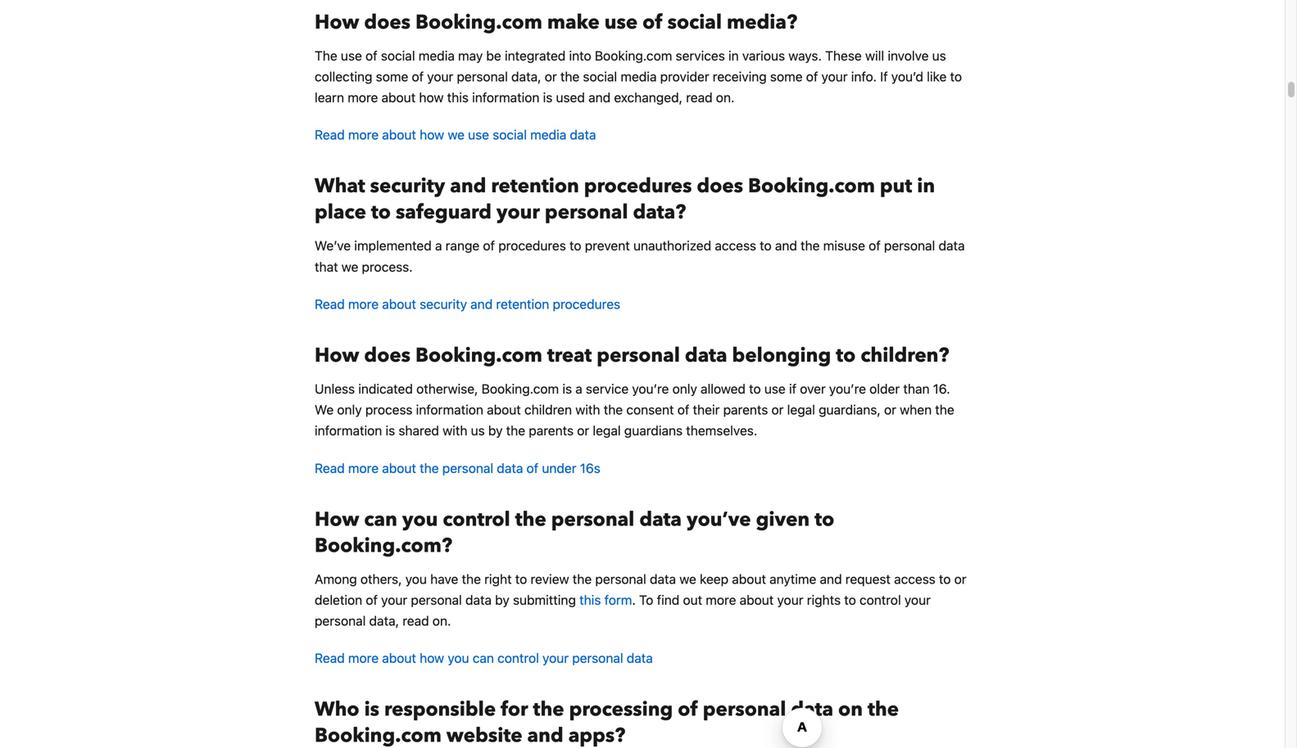 Task type: vqa. For each thing, say whether or not it's contained in the screenshot.
18 January 2024 "option"
no



Task type: locate. For each thing, give the bounding box(es) containing it.
legal up 16s on the left bottom of the page
[[593, 423, 621, 439]]

us up like
[[932, 48, 946, 63]]

to up implemented
[[371, 199, 391, 226]]

integrated
[[505, 48, 566, 63]]

some
[[376, 69, 408, 84], [770, 69, 803, 84]]

only
[[672, 381, 697, 397], [337, 402, 362, 418]]

about inside unless indicated otherwise, booking.com is a service you're only allowed to use if over you're older than 16. we only process information about children with the consent of their parents or legal guardians, or when the information is shared with us by the parents or legal guardians themselves.
[[487, 402, 521, 418]]

you up the responsible
[[448, 651, 469, 667]]

what security and retention procedures does booking.com put in place to safeguard your personal data?
[[315, 173, 935, 226]]

more for read more about how you can control your personal data
[[348, 651, 379, 667]]

booking.com inside unless indicated otherwise, booking.com is a service you're only allowed to use if over you're older than 16. we only process information about children with the consent of their parents or legal guardians, or when the information is shared with us by the parents or legal guardians themselves.
[[482, 381, 559, 397]]

children
[[524, 402, 572, 418]]

we inside we've implemented a range of procedures to prevent unauthorized access to and the misuse of personal data that we process.
[[342, 259, 358, 275]]

1 horizontal spatial us
[[932, 48, 946, 63]]

0 vertical spatial legal
[[787, 402, 815, 418]]

and down 'read more about how we use social media data' link
[[450, 173, 486, 200]]

0 vertical spatial on.
[[716, 90, 735, 105]]

1 horizontal spatial read
[[686, 90, 713, 105]]

personal inside the use of social media may be integrated into booking.com services in various ways. these will involve us collecting some of your personal data, or the social media provider receiving some of your info. if you'd like to learn more about how this information is used and exchanged, read on.
[[457, 69, 508, 84]]

the
[[560, 69, 580, 84], [801, 238, 820, 254], [604, 402, 623, 418], [935, 402, 954, 418], [506, 423, 525, 439], [420, 461, 439, 476], [515, 507, 546, 534], [462, 572, 481, 587], [573, 572, 592, 587], [533, 697, 564, 724], [868, 697, 899, 724]]

0 horizontal spatial with
[[443, 423, 467, 439]]

0 vertical spatial control
[[443, 507, 510, 534]]

information down be
[[472, 90, 540, 105]]

1 vertical spatial you
[[405, 572, 427, 587]]

data, inside the use of social media may be integrated into booking.com services in various ways. these will involve us collecting some of your personal data, or the social media provider receiving some of your info. if you'd like to learn more about how this information is used and exchanged, read on.
[[511, 69, 541, 84]]

1 horizontal spatial a
[[575, 381, 582, 397]]

does up collecting
[[364, 9, 411, 36]]

on. down receiving
[[716, 90, 735, 105]]

1 horizontal spatial data,
[[511, 69, 541, 84]]

we
[[448, 127, 465, 143], [342, 259, 358, 275], [679, 572, 696, 587]]

0 vertical spatial does
[[364, 9, 411, 36]]

with down service
[[575, 402, 600, 418]]

website
[[446, 723, 522, 749]]

3 read from the top
[[315, 461, 345, 476]]

on. down have
[[433, 614, 451, 629]]

you inside among others, you have the right to review the personal data we keep about anytime and request access to or deletion of your personal data by submitting
[[405, 572, 427, 587]]

read up read more about how you can control your personal data link
[[403, 614, 429, 629]]

will
[[865, 48, 884, 63]]

parents down children
[[529, 423, 574, 439]]

be
[[486, 48, 501, 63]]

1 horizontal spatial access
[[894, 572, 936, 587]]

0 vertical spatial by
[[488, 423, 503, 439]]

2 vertical spatial media
[[530, 127, 566, 143]]

parents down allowed
[[723, 402, 768, 418]]

form
[[604, 593, 632, 608]]

0 vertical spatial retention
[[491, 173, 579, 200]]

us up read more about the personal data of under 16s link
[[471, 423, 485, 439]]

0 vertical spatial in
[[728, 48, 739, 63]]

more down process. on the left of the page
[[348, 297, 379, 312]]

more up who
[[348, 651, 379, 667]]

to right allowed
[[749, 381, 761, 397]]

information down otherwise,
[[416, 402, 483, 418]]

1 horizontal spatial only
[[672, 381, 697, 397]]

data inside how can you control the personal data you've given to booking.com?
[[639, 507, 682, 534]]

these
[[825, 48, 862, 63]]

0 vertical spatial this
[[447, 90, 469, 105]]

0 horizontal spatial read
[[403, 614, 429, 629]]

on.
[[716, 90, 735, 105], [433, 614, 451, 629]]

of right processing
[[678, 697, 698, 724]]

the down the under
[[515, 507, 546, 534]]

on. inside the use of social media may be integrated into booking.com services in various ways. these will involve us collecting some of your personal data, or the social media provider receiving some of your info. if you'd like to learn more about how this information is used and exchanged, read on.
[[716, 90, 735, 105]]

how up safeguard
[[420, 127, 444, 143]]

more up what
[[348, 127, 379, 143]]

4 read from the top
[[315, 651, 345, 667]]

0 horizontal spatial this
[[447, 90, 469, 105]]

can up others,
[[364, 507, 397, 534]]

booking.com inside what security and retention procedures does booking.com put in place to safeguard your personal data?
[[748, 173, 875, 200]]

does up indicated
[[364, 342, 411, 370]]

on
[[838, 697, 863, 724]]

read inside . to find out more about your rights to control your personal data, read on.
[[403, 614, 429, 629]]

the down children
[[506, 423, 525, 439]]

0 horizontal spatial us
[[471, 423, 485, 439]]

you for can
[[402, 507, 438, 534]]

of left their
[[677, 402, 689, 418]]

more down keep on the right bottom of the page
[[706, 593, 736, 608]]

0 vertical spatial read
[[686, 90, 713, 105]]

how up unless on the bottom left of the page
[[315, 342, 359, 370]]

of inside who is responsible for the processing of personal data on the booking.com website and apps?
[[678, 697, 698, 724]]

belonging
[[732, 342, 831, 370]]

0 vertical spatial how
[[315, 9, 359, 36]]

0 vertical spatial parents
[[723, 402, 768, 418]]

more down collecting
[[348, 90, 378, 105]]

of up collecting
[[365, 48, 377, 63]]

0 horizontal spatial access
[[715, 238, 756, 254]]

find
[[657, 593, 680, 608]]

2 read from the top
[[315, 297, 345, 312]]

implemented
[[354, 238, 432, 254]]

does right data?
[[697, 173, 743, 200]]

safeguard
[[396, 199, 492, 226]]

1 vertical spatial does
[[697, 173, 743, 200]]

a left service
[[575, 381, 582, 397]]

1 vertical spatial data,
[[369, 614, 399, 629]]

1 how from the top
[[315, 9, 359, 36]]

control up for
[[497, 651, 539, 667]]

2 vertical spatial how
[[420, 651, 444, 667]]

2 how from the top
[[315, 342, 359, 370]]

can inside how can you control the personal data you've given to booking.com?
[[364, 507, 397, 534]]

in
[[728, 48, 739, 63], [917, 173, 935, 200]]

more for read more about the personal data of under 16s
[[348, 461, 379, 476]]

0 horizontal spatial parents
[[529, 423, 574, 439]]

media
[[419, 48, 455, 63], [621, 69, 657, 84], [530, 127, 566, 143]]

0 vertical spatial media
[[419, 48, 455, 63]]

in right put
[[917, 173, 935, 200]]

you left have
[[405, 572, 427, 587]]

this inside the use of social media may be integrated into booking.com services in various ways. these will involve us collecting some of your personal data, or the social media provider receiving some of your info. if you'd like to learn more about how this information is used and exchanged, read on.
[[447, 90, 469, 105]]

read down "provider"
[[686, 90, 713, 105]]

more for read more about security and retention procedures
[[348, 297, 379, 312]]

1 vertical spatial how
[[315, 342, 359, 370]]

1 horizontal spatial you're
[[829, 381, 866, 397]]

more inside . to find out more about your rights to control your personal data, read on.
[[706, 593, 736, 608]]

2 vertical spatial procedures
[[553, 297, 620, 312]]

of
[[643, 9, 663, 36], [365, 48, 377, 63], [412, 69, 424, 84], [806, 69, 818, 84], [483, 238, 495, 254], [869, 238, 881, 254], [677, 402, 689, 418], [527, 461, 539, 476], [366, 593, 378, 608], [678, 697, 698, 724]]

about
[[381, 90, 416, 105], [382, 127, 416, 143], [382, 297, 416, 312], [487, 402, 521, 418], [382, 461, 416, 476], [732, 572, 766, 587], [740, 593, 774, 608], [382, 651, 416, 667]]

1 vertical spatial security
[[420, 297, 467, 312]]

you inside how can you control the personal data you've given to booking.com?
[[402, 507, 438, 534]]

some right collecting
[[376, 69, 408, 84]]

who is responsible for the processing of personal data on the booking.com website and apps?
[[315, 697, 899, 749]]

procedures
[[584, 173, 692, 200], [498, 238, 566, 254], [553, 297, 620, 312]]

1 some from the left
[[376, 69, 408, 84]]

the inside we've implemented a range of procedures to prevent unauthorized access to and the misuse of personal data that we process.
[[801, 238, 820, 254]]

you're up consent
[[632, 381, 669, 397]]

social down into
[[583, 69, 617, 84]]

data, down integrated
[[511, 69, 541, 84]]

1 vertical spatial a
[[575, 381, 582, 397]]

personal inside . to find out more about your rights to control your personal data, read on.
[[315, 614, 366, 629]]

booking.com?
[[315, 533, 452, 560]]

of inside unless indicated otherwise, booking.com is a service you're only allowed to use if over you're older than 16. we only process information about children with the consent of their parents or legal guardians, or when the information is shared with us by the parents or legal guardians themselves.
[[677, 402, 689, 418]]

a left range
[[435, 238, 442, 254]]

guardians
[[624, 423, 683, 439]]

0 vertical spatial can
[[364, 507, 397, 534]]

personal inside who is responsible for the processing of personal data on the booking.com website and apps?
[[703, 697, 786, 724]]

you down read more about the personal data of under 16s link
[[402, 507, 438, 534]]

their
[[693, 402, 720, 418]]

of inside among others, you have the right to review the personal data we keep about anytime and request access to or deletion of your personal data by submitting
[[366, 593, 378, 608]]

1 horizontal spatial this
[[579, 593, 601, 608]]

read more about the personal data of under 16s
[[315, 461, 600, 476]]

us inside the use of social media may be integrated into booking.com services in various ways. these will involve us collecting some of your personal data, or the social media provider receiving some of your info. if you'd like to learn more about how this information is used and exchanged, read on.
[[932, 48, 946, 63]]

parents
[[723, 402, 768, 418], [529, 423, 574, 439]]

1 horizontal spatial on.
[[716, 90, 735, 105]]

booking.com inside the use of social media may be integrated into booking.com services in various ways. these will involve us collecting some of your personal data, or the social media provider receiving some of your info. if you'd like to learn more about how this information is used and exchanged, read on.
[[595, 48, 672, 63]]

with right shared
[[443, 423, 467, 439]]

0 vertical spatial us
[[932, 48, 946, 63]]

2 horizontal spatial we
[[679, 572, 696, 587]]

you're up guardians, in the bottom right of the page
[[829, 381, 866, 397]]

1 vertical spatial we
[[342, 259, 358, 275]]

0 horizontal spatial a
[[435, 238, 442, 254]]

1 vertical spatial retention
[[496, 297, 549, 312]]

and inside among others, you have the right to review the personal data we keep about anytime and request access to or deletion of your personal data by submitting
[[820, 572, 842, 587]]

0 horizontal spatial some
[[376, 69, 408, 84]]

0 vertical spatial security
[[370, 173, 445, 200]]

0 vertical spatial procedures
[[584, 173, 692, 200]]

the left misuse
[[801, 238, 820, 254]]

of up read more about how we use social media data
[[412, 69, 424, 84]]

2 vertical spatial how
[[315, 507, 359, 534]]

more for read more about how we use social media data
[[348, 127, 379, 143]]

2 vertical spatial does
[[364, 342, 411, 370]]

access right request
[[894, 572, 936, 587]]

0 vertical spatial we
[[448, 127, 465, 143]]

can
[[364, 507, 397, 534], [473, 651, 494, 667]]

to up guardians, in the bottom right of the page
[[836, 342, 856, 370]]

procedures inside what security and retention procedures does booking.com put in place to safeguard your personal data?
[[584, 173, 692, 200]]

read for read more about how you can control your personal data
[[315, 651, 345, 667]]

use
[[605, 9, 638, 36], [341, 48, 362, 63], [468, 127, 489, 143], [764, 381, 786, 397]]

indicated
[[358, 381, 413, 397]]

1 horizontal spatial some
[[770, 69, 803, 84]]

1 vertical spatial media
[[621, 69, 657, 84]]

media up exchanged, at the top of page
[[621, 69, 657, 84]]

some down ways. at the right of page
[[770, 69, 803, 84]]

the down 16.
[[935, 402, 954, 418]]

about inside among others, you have the right to review the personal data we keep about anytime and request access to or deletion of your personal data by submitting
[[732, 572, 766, 587]]

and inside what security and retention procedures does booking.com put in place to safeguard your personal data?
[[450, 173, 486, 200]]

data
[[570, 127, 596, 143], [939, 238, 965, 254], [685, 342, 727, 370], [497, 461, 523, 476], [639, 507, 682, 534], [650, 572, 676, 587], [465, 593, 492, 608], [627, 651, 653, 667], [791, 697, 833, 724]]

access
[[715, 238, 756, 254], [894, 572, 936, 587]]

the left right
[[462, 572, 481, 587]]

this
[[447, 90, 469, 105], [579, 593, 601, 608]]

security
[[370, 173, 445, 200], [420, 297, 467, 312]]

1 vertical spatial control
[[860, 593, 901, 608]]

0 horizontal spatial we
[[342, 259, 358, 275]]

to
[[950, 69, 962, 84], [371, 199, 391, 226], [570, 238, 581, 254], [760, 238, 772, 254], [836, 342, 856, 370], [749, 381, 761, 397], [815, 507, 834, 534], [515, 572, 527, 587], [939, 572, 951, 587], [844, 593, 856, 608]]

read
[[686, 90, 713, 105], [403, 614, 429, 629]]

how does booking.com make use of social media?
[[315, 9, 797, 36]]

we've implemented a range of procedures to prevent unauthorized access to and the misuse of personal data that we process.
[[315, 238, 965, 275]]

control inside how can you control the personal data you've given to booking.com?
[[443, 507, 510, 534]]

to right given
[[815, 507, 834, 534]]

1 vertical spatial only
[[337, 402, 362, 418]]

control
[[443, 507, 510, 534], [860, 593, 901, 608], [497, 651, 539, 667]]

0 horizontal spatial legal
[[593, 423, 621, 439]]

in inside the use of social media may be integrated into booking.com services in various ways. these will involve us collecting some of your personal data, or the social media provider receiving some of your info. if you'd like to learn more about how this information is used and exchanged, read on.
[[728, 48, 739, 63]]

3 how from the top
[[315, 507, 359, 534]]

this form link
[[579, 593, 632, 608]]

you'd
[[891, 69, 923, 84]]

data, inside . to find out more about your rights to control your personal data, read on.
[[369, 614, 399, 629]]

by up read more about the personal data of under 16s link
[[488, 423, 503, 439]]

we up safeguard
[[448, 127, 465, 143]]

to right like
[[950, 69, 962, 84]]

you're
[[632, 381, 669, 397], [829, 381, 866, 397]]

of down ways. at the right of page
[[806, 69, 818, 84]]

and up rights
[[820, 572, 842, 587]]

ways.
[[788, 48, 822, 63]]

information down we
[[315, 423, 382, 439]]

2 horizontal spatial media
[[621, 69, 657, 84]]

1 horizontal spatial we
[[448, 127, 465, 143]]

legal down if
[[787, 402, 815, 418]]

does
[[364, 9, 411, 36], [697, 173, 743, 200], [364, 342, 411, 370]]

than
[[903, 381, 930, 397]]

how
[[419, 90, 444, 105], [420, 127, 444, 143], [420, 651, 444, 667]]

and left misuse
[[775, 238, 797, 254]]

1 horizontal spatial parents
[[723, 402, 768, 418]]

0 horizontal spatial you're
[[632, 381, 669, 397]]

1 vertical spatial read
[[403, 614, 429, 629]]

1 read from the top
[[315, 127, 345, 143]]

to
[[639, 593, 653, 608]]

1 vertical spatial legal
[[593, 423, 621, 439]]

how up "the" at the left top
[[315, 9, 359, 36]]

2 vertical spatial we
[[679, 572, 696, 587]]

is left used
[[543, 90, 553, 105]]

0 vertical spatial with
[[575, 402, 600, 418]]

1 you're from the left
[[632, 381, 669, 397]]

0 horizontal spatial media
[[419, 48, 455, 63]]

read down we
[[315, 461, 345, 476]]

is down process
[[386, 423, 395, 439]]

0 vertical spatial you
[[402, 507, 438, 534]]

1 vertical spatial this
[[579, 593, 601, 608]]

how up the responsible
[[420, 651, 444, 667]]

is right who
[[364, 697, 379, 724]]

by down right
[[495, 593, 509, 608]]

1 vertical spatial in
[[917, 173, 935, 200]]

0 horizontal spatial on.
[[433, 614, 451, 629]]

0 vertical spatial information
[[472, 90, 540, 105]]

is inside the use of social media may be integrated into booking.com services in various ways. these will involve us collecting some of your personal data, or the social media provider receiving some of your info. if you'd like to learn more about how this information is used and exchanged, read on.
[[543, 90, 553, 105]]

is up children
[[562, 381, 572, 397]]

to left misuse
[[760, 238, 772, 254]]

booking.com inside who is responsible for the processing of personal data on the booking.com website and apps?
[[315, 723, 442, 749]]

by inside unless indicated otherwise, booking.com is a service you're only allowed to use if over you're older than 16. we only process information about children with the consent of their parents or legal guardians, or when the information is shared with us by the parents or legal guardians themselves.
[[488, 423, 503, 439]]

how inside how can you control the personal data you've given to booking.com?
[[315, 507, 359, 534]]

procedures up the "prevent"
[[584, 173, 692, 200]]

1 vertical spatial by
[[495, 593, 509, 608]]

0 horizontal spatial can
[[364, 507, 397, 534]]

and right used
[[588, 90, 611, 105]]

use right make
[[605, 9, 638, 36]]

media down used
[[530, 127, 566, 143]]

security down range
[[420, 297, 467, 312]]

this up 'read more about how we use social media data' link
[[447, 90, 469, 105]]

under
[[542, 461, 576, 476]]

does for treat
[[364, 342, 411, 370]]

more
[[348, 90, 378, 105], [348, 127, 379, 143], [348, 297, 379, 312], [348, 461, 379, 476], [706, 593, 736, 608], [348, 651, 379, 667]]

1 horizontal spatial with
[[575, 402, 600, 418]]

we
[[315, 402, 334, 418]]

0 vertical spatial access
[[715, 238, 756, 254]]

how up among
[[315, 507, 359, 534]]

0 horizontal spatial data,
[[369, 614, 399, 629]]

you
[[402, 507, 438, 534], [405, 572, 427, 587], [448, 651, 469, 667]]

guardians,
[[819, 402, 881, 418]]

1 vertical spatial on.
[[433, 614, 451, 629]]

1 vertical spatial us
[[471, 423, 485, 439]]

we right that
[[342, 259, 358, 275]]

process.
[[362, 259, 413, 275]]

deletion
[[315, 593, 362, 608]]

others,
[[360, 572, 402, 587]]

1 horizontal spatial media
[[530, 127, 566, 143]]

or
[[545, 69, 557, 84], [772, 402, 784, 418], [884, 402, 896, 418], [577, 423, 589, 439], [954, 572, 967, 587]]

data, down others,
[[369, 614, 399, 629]]

more down process
[[348, 461, 379, 476]]

when
[[900, 402, 932, 418]]

have
[[430, 572, 458, 587]]

procedures right range
[[498, 238, 566, 254]]

1 horizontal spatial can
[[473, 651, 494, 667]]

1 vertical spatial how
[[420, 127, 444, 143]]

1 horizontal spatial legal
[[787, 402, 815, 418]]

1 vertical spatial access
[[894, 572, 936, 587]]

1 horizontal spatial in
[[917, 173, 935, 200]]

read for read more about the personal data of under 16s
[[315, 461, 345, 476]]

to right right
[[515, 572, 527, 587]]

social up services
[[668, 9, 722, 36]]

allowed
[[701, 381, 746, 397]]

read
[[315, 127, 345, 143], [315, 297, 345, 312], [315, 461, 345, 476], [315, 651, 345, 667]]

personal inside how can you control the personal data you've given to booking.com?
[[551, 507, 635, 534]]

0 vertical spatial data,
[[511, 69, 541, 84]]

does inside what security and retention procedures does booking.com put in place to safeguard your personal data?
[[697, 173, 743, 200]]

to inside how can you control the personal data you've given to booking.com?
[[815, 507, 834, 534]]

0 vertical spatial how
[[419, 90, 444, 105]]

0 vertical spatial a
[[435, 238, 442, 254]]

control down request
[[860, 593, 901, 608]]

can up the responsible
[[473, 651, 494, 667]]

control down the read more about the personal data of under 16s
[[443, 507, 510, 534]]

1 vertical spatial procedures
[[498, 238, 566, 254]]

0 horizontal spatial in
[[728, 48, 739, 63]]

data,
[[511, 69, 541, 84], [369, 614, 399, 629]]

2 vertical spatial control
[[497, 651, 539, 667]]

read down that
[[315, 297, 345, 312]]

how
[[315, 9, 359, 36], [315, 342, 359, 370], [315, 507, 359, 534]]



Task type: describe. For each thing, give the bounding box(es) containing it.
how for how can you control the personal data you've given to booking.com?
[[315, 507, 359, 534]]

personal inside what security and retention procedures does booking.com put in place to safeguard your personal data?
[[545, 199, 628, 226]]

how for you
[[420, 651, 444, 667]]

and inside the use of social media may be integrated into booking.com services in various ways. these will involve us collecting some of your personal data, or the social media provider receiving some of your info. if you'd like to learn more about how this information is used and exchanged, read on.
[[588, 90, 611, 105]]

shared
[[399, 423, 439, 439]]

and down range
[[470, 297, 493, 312]]

the right on
[[868, 697, 899, 724]]

read more about how you can control your personal data
[[315, 651, 653, 667]]

in inside what security and retention procedures does booking.com put in place to safeguard your personal data?
[[917, 173, 935, 200]]

processing
[[569, 697, 673, 724]]

the inside the use of social media may be integrated into booking.com services in various ways. these will involve us collecting some of your personal data, or the social media provider receiving some of your info. if you'd like to learn more about how this information is used and exchanged, read on.
[[560, 69, 580, 84]]

2 vertical spatial information
[[315, 423, 382, 439]]

read for read more about security and retention procedures
[[315, 297, 345, 312]]

1 vertical spatial with
[[443, 423, 467, 439]]

or inside among others, you have the right to review the personal data we keep about anytime and request access to or deletion of your personal data by submitting
[[954, 572, 967, 587]]

the inside how can you control the personal data you've given to booking.com?
[[515, 507, 546, 534]]

1 vertical spatial parents
[[529, 423, 574, 439]]

information inside the use of social media may be integrated into booking.com services in various ways. these will involve us collecting some of your personal data, or the social media provider receiving some of your info. if you'd like to learn more about how this information is used and exchanged, read on.
[[472, 90, 540, 105]]

about inside the use of social media may be integrated into booking.com services in various ways. these will involve us collecting some of your personal data, or the social media provider receiving some of your info. if you'd like to learn more about how this information is used and exchanged, read on.
[[381, 90, 416, 105]]

of right range
[[483, 238, 495, 254]]

used
[[556, 90, 585, 105]]

social right "the" at the left top
[[381, 48, 415, 63]]

procedures inside we've implemented a range of procedures to prevent unauthorized access to and the misuse of personal data that we process.
[[498, 238, 566, 254]]

on. inside . to find out more about your rights to control your personal data, read on.
[[433, 614, 451, 629]]

read more about security and retention procedures
[[315, 297, 620, 312]]

involve
[[888, 48, 929, 63]]

media?
[[727, 9, 797, 36]]

read inside the use of social media may be integrated into booking.com services in various ways. these will involve us collecting some of your personal data, or the social media provider receiving some of your info. if you'd like to learn more about how this information is used and exchanged, read on.
[[686, 90, 713, 105]]

various
[[742, 48, 785, 63]]

2 some from the left
[[770, 69, 803, 84]]

consent
[[626, 402, 674, 418]]

what
[[315, 173, 365, 200]]

exchanged,
[[614, 90, 683, 105]]

read more about how we use social media data
[[315, 127, 596, 143]]

how for we
[[420, 127, 444, 143]]

your inside what security and retention procedures does booking.com put in place to safeguard your personal data?
[[496, 199, 540, 226]]

read more about the personal data of under 16s link
[[315, 461, 600, 476]]

personal inside we've implemented a range of procedures to prevent unauthorized access to and the misuse of personal data that we process.
[[884, 238, 935, 254]]

treat
[[547, 342, 592, 370]]

learn
[[315, 90, 344, 105]]

how for how does booking.com make use of social media?
[[315, 9, 359, 36]]

data?
[[633, 199, 686, 226]]

over
[[800, 381, 826, 397]]

a inside unless indicated otherwise, booking.com is a service you're only allowed to use if over you're older than 16. we only process information about children with the consent of their parents or legal guardians, or when the information is shared with us by the parents or legal guardians themselves.
[[575, 381, 582, 397]]

how inside the use of social media may be integrated into booking.com services in various ways. these will involve us collecting some of your personal data, or the social media provider receiving some of your info. if you'd like to learn more about how this information is used and exchanged, read on.
[[419, 90, 444, 105]]

of right misuse
[[869, 238, 881, 254]]

2 vertical spatial you
[[448, 651, 469, 667]]

of left the under
[[527, 461, 539, 476]]

your inside among others, you have the right to review the personal data we keep about anytime and request access to or deletion of your personal data by submitting
[[381, 593, 407, 608]]

0 horizontal spatial only
[[337, 402, 362, 418]]

receiving
[[713, 69, 767, 84]]

submitting
[[513, 593, 576, 608]]

to inside unless indicated otherwise, booking.com is a service you're only allowed to use if over you're older than 16. we only process information about children with the consent of their parents or legal guardians, or when the information is shared with us by the parents or legal guardians themselves.
[[749, 381, 761, 397]]

children?
[[861, 342, 949, 370]]

the down shared
[[420, 461, 439, 476]]

info.
[[851, 69, 877, 84]]

anytime
[[770, 572, 816, 587]]

read more about how you can control your personal data link
[[315, 651, 653, 667]]

unless indicated otherwise, booking.com is a service you're only allowed to use if over you're older than 16. we only process information about children with the consent of their parents or legal guardians, or when the information is shared with us by the parents or legal guardians themselves.
[[315, 381, 954, 439]]

we've
[[315, 238, 351, 254]]

social down be
[[493, 127, 527, 143]]

read more about how we use social media data link
[[315, 127, 596, 143]]

make
[[547, 9, 600, 36]]

read for read more about how we use social media data
[[315, 127, 345, 143]]

to left the "prevent"
[[570, 238, 581, 254]]

and inside we've implemented a range of procedures to prevent unauthorized access to and the misuse of personal data that we process.
[[775, 238, 797, 254]]

1 vertical spatial information
[[416, 402, 483, 418]]

by inside among others, you have the right to review the personal data we keep about anytime and request access to or deletion of your personal data by submitting
[[495, 593, 509, 608]]

into
[[569, 48, 591, 63]]

security inside what security and retention procedures does booking.com put in place to safeguard your personal data?
[[370, 173, 445, 200]]

16.
[[933, 381, 950, 397]]

service
[[586, 381, 629, 397]]

the right for
[[533, 697, 564, 724]]

the up this form link at the left bottom of the page
[[573, 572, 592, 587]]

read more about security and retention procedures link
[[315, 297, 620, 312]]

more inside the use of social media may be integrated into booking.com services in various ways. these will involve us collecting some of your personal data, or the social media provider receiving some of your info. if you'd like to learn more about how this information is used and exchanged, read on.
[[348, 90, 378, 105]]

to inside what security and retention procedures does booking.com put in place to safeguard your personal data?
[[371, 199, 391, 226]]

is inside who is responsible for the processing of personal data on the booking.com website and apps?
[[364, 697, 379, 724]]

retention inside what security and retention procedures does booking.com put in place to safeguard your personal data?
[[491, 173, 579, 200]]

us inside unless indicated otherwise, booking.com is a service you're only allowed to use if over you're older than 16. we only process information about children with the consent of their parents or legal guardians, or when the information is shared with us by the parents or legal guardians themselves.
[[471, 423, 485, 439]]

out
[[683, 593, 702, 608]]

.
[[632, 593, 636, 608]]

0 vertical spatial only
[[672, 381, 697, 397]]

use inside unless indicated otherwise, booking.com is a service you're only allowed to use if over you're older than 16. we only process information about children with the consent of their parents or legal guardians, or when the information is shared with us by the parents or legal guardians themselves.
[[764, 381, 786, 397]]

process
[[365, 402, 413, 418]]

responsible
[[384, 697, 496, 724]]

a inside we've implemented a range of procedures to prevent unauthorized access to and the misuse of personal data that we process.
[[435, 238, 442, 254]]

or inside the use of social media may be integrated into booking.com services in various ways. these will involve us collecting some of your personal data, or the social media provider receiving some of your info. if you'd like to learn more about how this information is used and exchanged, read on.
[[545, 69, 557, 84]]

16s
[[580, 461, 600, 476]]

control inside . to find out more about your rights to control your personal data, read on.
[[860, 593, 901, 608]]

right
[[484, 572, 512, 587]]

you've
[[687, 507, 751, 534]]

access inside we've implemented a range of procedures to prevent unauthorized access to and the misuse of personal data that we process.
[[715, 238, 756, 254]]

to inside the use of social media may be integrated into booking.com services in various ways. these will involve us collecting some of your personal data, or the social media provider receiving some of your info. if you'd like to learn more about how this information is used and exchanged, read on.
[[950, 69, 962, 84]]

1 vertical spatial can
[[473, 651, 494, 667]]

keep
[[700, 572, 729, 587]]

for
[[501, 697, 528, 724]]

to inside . to find out more about your rights to control your personal data, read on.
[[844, 593, 856, 608]]

among others, you have the right to review the personal data we keep about anytime and request access to or deletion of your personal data by submitting
[[315, 572, 967, 608]]

how for how does booking.com treat personal data belonging to children?
[[315, 342, 359, 370]]

older
[[870, 381, 900, 397]]

data inside who is responsible for the processing of personal data on the booking.com website and apps?
[[791, 697, 833, 724]]

services
[[676, 48, 725, 63]]

if
[[880, 69, 888, 84]]

among
[[315, 572, 357, 587]]

that
[[315, 259, 338, 275]]

may
[[458, 48, 483, 63]]

use down the may at the left top
[[468, 127, 489, 143]]

range
[[445, 238, 480, 254]]

access inside among others, you have the right to review the personal data we keep about anytime and request access to or deletion of your personal data by submitting
[[894, 572, 936, 587]]

unless
[[315, 381, 355, 397]]

like
[[927, 69, 947, 84]]

. to find out more about your rights to control your personal data, read on.
[[315, 593, 931, 629]]

does for make
[[364, 9, 411, 36]]

you for others,
[[405, 572, 427, 587]]

provider
[[660, 69, 709, 84]]

2 you're from the left
[[829, 381, 866, 397]]

of up the use of social media may be integrated into booking.com services in various ways. these will involve us collecting some of your personal data, or the social media provider receiving some of your info. if you'd like to learn more about how this information is used and exchanged, read on.
[[643, 9, 663, 36]]

apps?
[[568, 723, 625, 749]]

the use of social media may be integrated into booking.com services in various ways. these will involve us collecting some of your personal data, or the social media provider receiving some of your info. if you'd like to learn more about how this information is used and exchanged, read on.
[[315, 48, 962, 105]]

otherwise,
[[416, 381, 478, 397]]

collecting
[[315, 69, 372, 84]]

and inside who is responsible for the processing of personal data on the booking.com website and apps?
[[527, 723, 564, 749]]

use inside the use of social media may be integrated into booking.com services in various ways. these will involve us collecting some of your personal data, or the social media provider receiving some of your info. if you'd like to learn more about how this information is used and exchanged, read on.
[[341, 48, 362, 63]]

to right request
[[939, 572, 951, 587]]

how does booking.com treat personal data belonging to children?
[[315, 342, 949, 370]]

unauthorized
[[633, 238, 711, 254]]

we inside among others, you have the right to review the personal data we keep about anytime and request access to or deletion of your personal data by submitting
[[679, 572, 696, 587]]

who
[[315, 697, 359, 724]]

data inside we've implemented a range of procedures to prevent unauthorized access to and the misuse of personal data that we process.
[[939, 238, 965, 254]]

request
[[845, 572, 891, 587]]

the down service
[[604, 402, 623, 418]]

themselves.
[[686, 423, 757, 439]]

prevent
[[585, 238, 630, 254]]

how can you control the personal data you've given to booking.com?
[[315, 507, 834, 560]]

place
[[315, 199, 366, 226]]

given
[[756, 507, 810, 534]]

about inside . to find out more about your rights to control your personal data, read on.
[[740, 593, 774, 608]]

rights
[[807, 593, 841, 608]]

misuse
[[823, 238, 865, 254]]

this form
[[579, 593, 632, 608]]

put
[[880, 173, 912, 200]]

if
[[789, 381, 797, 397]]



